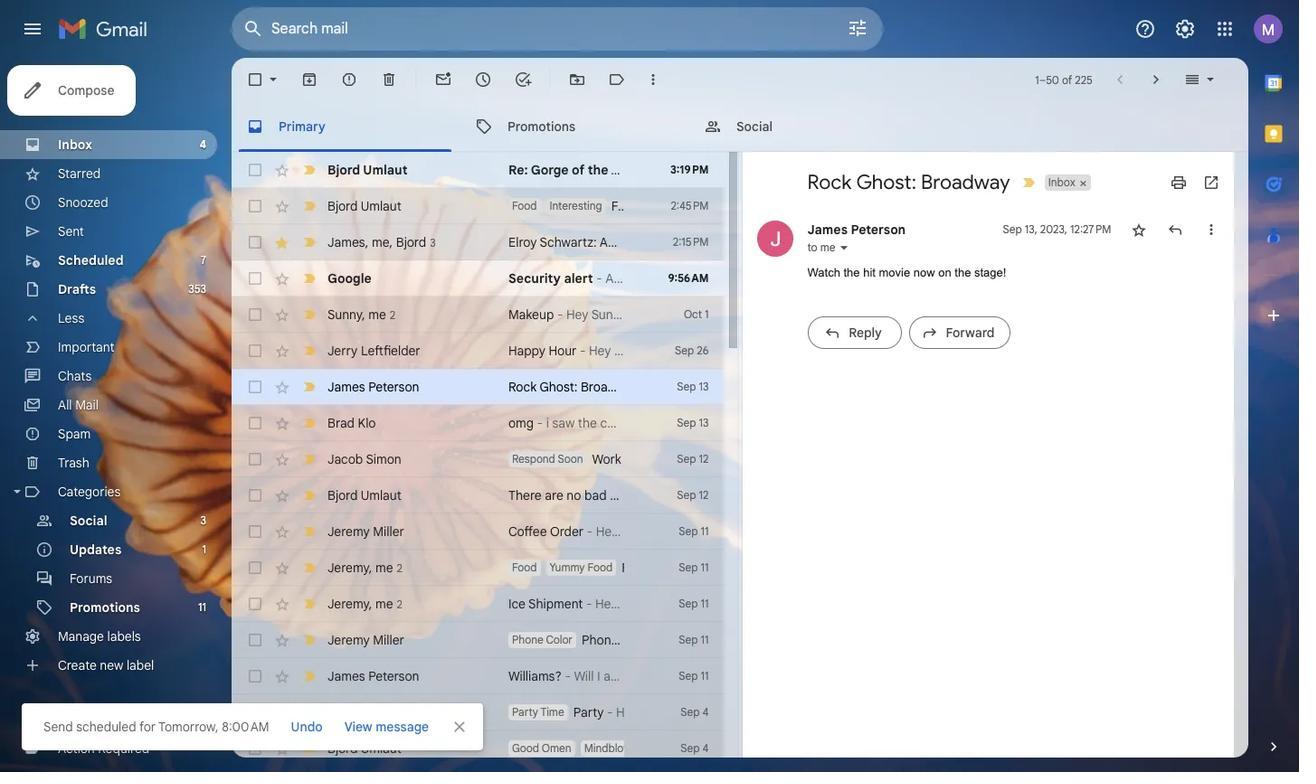 Task type: locate. For each thing, give the bounding box(es) containing it.
1 horizontal spatial broadway
[[921, 170, 1010, 195]]

4 bjord umlaut from the top
[[328, 741, 402, 757]]

simon right undo alert
[[366, 705, 402, 721]]

jacob down brad
[[328, 452, 363, 468]]

4 for jacob simon
[[703, 706, 709, 719]]

1 vertical spatial rock ghost: broadway
[[509, 379, 638, 395]]

promotions inside labels navigation
[[70, 600, 140, 616]]

umlaut down klo
[[361, 488, 402, 504]]

thought
[[663, 198, 711, 214]]

1 vertical spatial 13
[[699, 416, 709, 430]]

0 vertical spatial simon
[[366, 452, 402, 468]]

alert
[[22, 42, 1270, 751]]

13 important according to google magic. switch from the top
[[300, 704, 319, 722]]

1 12 from the top
[[699, 452, 709, 466]]

sep 11 for ice shipment -
[[679, 597, 709, 611]]

0 horizontal spatial 1
[[202, 543, 206, 556]]

1 vertical spatial 1
[[705, 308, 709, 321]]

1 vertical spatial 2
[[397, 561, 403, 575]]

0 vertical spatial 2
[[390, 308, 396, 322]]

of inside 'link'
[[572, 162, 585, 178]]

inbox for inbox link
[[58, 137, 92, 153]]

of right gorge
[[572, 162, 585, 178]]

re: gorge of the jungle link
[[509, 161, 652, 179]]

1 jeremy from the top
[[328, 524, 370, 540]]

2 13 from the top
[[699, 416, 709, 430]]

4 important according to google magic. switch from the top
[[300, 342, 319, 360]]

6 important according to google magic. switch from the top
[[300, 414, 319, 433]]

11 inside labels navigation
[[198, 601, 206, 614]]

2 sep 12 from the top
[[677, 489, 709, 502]]

,
[[365, 234, 369, 250], [390, 234, 393, 250], [362, 306, 365, 323], [369, 560, 372, 576], [369, 596, 372, 612]]

umlaut down 'primary' tab
[[363, 162, 408, 178]]

row containing james
[[232, 224, 824, 261]]

of
[[1062, 73, 1072, 86], [572, 162, 585, 178]]

1 sep 12 from the top
[[677, 452, 709, 466]]

support image
[[1135, 18, 1156, 40]]

0 vertical spatial 4
[[199, 138, 206, 151]]

manage
[[58, 629, 104, 645]]

0 vertical spatial sep 12
[[677, 452, 709, 466]]

important mainly because you often read messages with this label. switch
[[300, 233, 319, 252]]

1 vertical spatial jeremy miller
[[328, 632, 404, 649]]

8 row from the top
[[232, 405, 723, 442]]

1
[[1035, 73, 1039, 86], [705, 308, 709, 321], [202, 543, 206, 556]]

1 important according to google magic. switch from the top
[[300, 197, 319, 215]]

12 row from the top
[[232, 550, 723, 586]]

2 important according to google magic. switch from the top
[[300, 270, 319, 288]]

9:56 am
[[668, 271, 709, 285]]

0 vertical spatial rock
[[808, 170, 852, 195]]

food down the re:
[[512, 199, 537, 213]]

james peterson up view message
[[328, 669, 419, 685]]

15 row from the top
[[232, 659, 723, 695]]

row containing jerry leftfielder
[[232, 333, 723, 369]]

0 vertical spatial 3
[[430, 236, 436, 249]]

search mail image
[[237, 13, 270, 45]]

None search field
[[232, 7, 883, 51]]

5 sep 11 from the top
[[679, 670, 709, 683]]

me for fourth row from the bottom
[[375, 596, 393, 612]]

2 miller from the top
[[373, 632, 404, 649]]

inbox up sep 13, 2023, 12:27 pm at right top
[[1048, 176, 1076, 189]]

sep 12 for jacob simon
[[677, 452, 709, 466]]

bjord inside row
[[328, 741, 358, 757]]

1 sep 13 from the top
[[677, 380, 709, 394]]

0 vertical spatial sep 4
[[681, 706, 709, 719]]

happy hour -
[[509, 343, 589, 359]]

none checkbox inside the bjord umlaut row
[[246, 740, 264, 758]]

1 horizontal spatial social
[[737, 118, 773, 134]]

row up coffee
[[232, 478, 723, 514]]

row down coffee
[[232, 586, 723, 623]]

umlaut for sep 12
[[361, 488, 402, 504]]

show details image
[[839, 242, 850, 253]]

row down there
[[232, 514, 723, 550]]

james peterson up show details image
[[808, 222, 906, 238]]

0 vertical spatial 1
[[1035, 73, 1039, 86]]

create
[[58, 658, 97, 674]]

0 vertical spatial jeremy miller
[[328, 524, 404, 540]]

advanced search options image
[[840, 10, 876, 46]]

1 horizontal spatial rock ghost: broadway
[[808, 170, 1010, 195]]

inbox up starred link on the left top
[[58, 137, 92, 153]]

1 horizontal spatial of
[[1062, 73, 1072, 86]]

simon down klo
[[366, 452, 402, 468]]

0 horizontal spatial 3
[[200, 514, 206, 528]]

6 row from the top
[[232, 333, 723, 369]]

food trucks
[[622, 560, 691, 576]]

row up elroy
[[232, 152, 723, 188]]

2 sep 13 from the top
[[677, 416, 709, 430]]

important according to google magic. switch for 10th row from the top
[[300, 487, 319, 505]]

2 sep 4 from the top
[[681, 742, 709, 756]]

11 for williams? -
[[701, 670, 709, 683]]

sep inside cell
[[1003, 223, 1022, 236]]

for left thought at the right
[[643, 198, 660, 214]]

1 vertical spatial peterson
[[369, 379, 419, 395]]

rock inside row
[[509, 379, 537, 395]]

0 vertical spatial of
[[1062, 73, 1072, 86]]

there are no bad suggestions... link
[[509, 487, 689, 505]]

Search mail text field
[[271, 20, 796, 38]]

2 inside sunny , me 2
[[390, 308, 396, 322]]

1 vertical spatial 3
[[200, 514, 206, 528]]

1 vertical spatial sep 4
[[681, 742, 709, 756]]

jacob right undo
[[328, 705, 363, 721]]

16 row from the top
[[232, 695, 723, 731]]

2 row from the top
[[232, 188, 723, 224]]

inbox link
[[58, 137, 92, 153]]

2 simon from the top
[[366, 705, 402, 721]]

1 bjord umlaut from the top
[[328, 162, 408, 178]]

None checkbox
[[246, 740, 264, 758]]

sep 11
[[679, 525, 709, 538], [679, 561, 709, 575], [679, 597, 709, 611], [679, 633, 709, 647], [679, 670, 709, 683]]

the left "jungle" at the top of page
[[588, 162, 609, 178]]

labels heading
[[24, 706, 192, 724]]

good omen
[[512, 742, 572, 756]]

1 vertical spatial jacob
[[328, 705, 363, 721]]

inbox for inbox button
[[1048, 176, 1076, 189]]

television
[[732, 234, 786, 251]]

sep 4 inside the bjord umlaut row
[[681, 742, 709, 756]]

2 jeremy from the top
[[328, 560, 369, 576]]

labels
[[107, 629, 141, 645]]

-
[[597, 271, 602, 287], [557, 307, 563, 323], [580, 343, 586, 359], [537, 415, 543, 432], [625, 452, 631, 468], [587, 524, 593, 540], [586, 596, 592, 613], [565, 669, 571, 685], [607, 705, 613, 721]]

sep 12 up suggestions...
[[677, 452, 709, 466]]

1 vertical spatial promotions
[[70, 600, 140, 616]]

categories link
[[58, 484, 121, 500]]

james down jerry
[[328, 379, 365, 395]]

umlaut for 2:45 pm
[[361, 198, 402, 214]]

2:45 pm
[[671, 199, 709, 213]]

no
[[567, 488, 581, 504]]

1 sep 4 from the top
[[681, 706, 709, 719]]

row up omg
[[232, 369, 723, 405]]

14 row from the top
[[232, 623, 723, 659]]

food left trucks
[[622, 560, 651, 576]]

jacob
[[328, 452, 363, 468], [328, 705, 363, 721]]

13
[[699, 380, 709, 394], [699, 416, 709, 430]]

4 row from the top
[[232, 261, 723, 297]]

labels image
[[608, 71, 626, 89]]

food up american on the top
[[611, 198, 640, 214]]

1 jacob simon from the top
[[328, 452, 402, 468]]

view message link
[[337, 711, 436, 744]]

party time party -
[[512, 705, 616, 721]]

12
[[699, 452, 709, 466], [699, 489, 709, 502]]

4 sep 11 from the top
[[679, 633, 709, 647]]

peterson up view message
[[369, 669, 419, 685]]

3 bjord umlaut from the top
[[328, 488, 402, 504]]

1 vertical spatial jacob simon
[[328, 705, 402, 721]]

create new label
[[58, 658, 154, 674]]

report spam image
[[340, 71, 358, 89]]

security alert -
[[509, 271, 606, 287]]

reply
[[849, 324, 882, 341]]

row down ice
[[232, 623, 723, 659]]

1 vertical spatial for
[[139, 719, 156, 736]]

yummy
[[550, 561, 585, 575]]

5 row from the top
[[232, 297, 723, 333]]

important according to google magic. switch
[[300, 197, 319, 215], [300, 270, 319, 288], [300, 306, 319, 324], [300, 342, 319, 360], [300, 378, 319, 396], [300, 414, 319, 433], [300, 451, 319, 469], [300, 487, 319, 505], [300, 523, 319, 541], [300, 559, 319, 577], [300, 595, 319, 613], [300, 632, 319, 650], [300, 704, 319, 722]]

2 vertical spatial 1
[[202, 543, 206, 556]]

forward link
[[909, 316, 1010, 349]]

peterson
[[851, 222, 906, 238], [369, 379, 419, 395], [369, 669, 419, 685]]

1 vertical spatial ghost:
[[540, 379, 578, 395]]

bjord for sep 4
[[328, 741, 358, 757]]

watch
[[808, 266, 840, 280]]

party left time
[[512, 706, 538, 719]]

0 horizontal spatial party
[[512, 706, 538, 719]]

1 vertical spatial 12
[[699, 489, 709, 502]]

important according to google magic. switch for 6th row from the bottom
[[300, 523, 319, 541]]

0 vertical spatial 12
[[699, 452, 709, 466]]

me for row containing sunny
[[368, 306, 386, 323]]

important according to google magic. switch for 9th row from the top
[[300, 451, 319, 469]]

row up ice
[[232, 550, 723, 586]]

0 horizontal spatial promotions
[[70, 600, 140, 616]]

2 jeremy , me 2 from the top
[[328, 596, 403, 612]]

12 important according to google magic. switch from the top
[[300, 632, 319, 650]]

undo alert
[[284, 711, 330, 744]]

promotions up gorge
[[508, 118, 576, 134]]

sep 12 up trucks
[[677, 489, 709, 502]]

social inside labels navigation
[[70, 513, 107, 529]]

0 vertical spatial promotions
[[508, 118, 576, 134]]

1 horizontal spatial ghost:
[[856, 170, 916, 195]]

11 for phone color phone case
[[701, 633, 709, 647]]

row up 'security'
[[232, 224, 824, 261]]

gmail image
[[58, 11, 157, 47]]

for inside alert
[[139, 719, 156, 736]]

tab list
[[1249, 58, 1299, 708], [232, 101, 1249, 152]]

10 important according to google magic. switch from the top
[[300, 559, 319, 577]]

3 important according to google magic. switch from the top
[[300, 306, 319, 324]]

0 vertical spatial rock ghost: broadway
[[808, 170, 1010, 195]]

umlaut inside row
[[361, 741, 402, 757]]

simon
[[366, 452, 402, 468], [366, 705, 402, 721]]

ice
[[509, 596, 526, 613]]

0 vertical spatial sep 13
[[677, 380, 709, 394]]

peterson down leftfielder
[[369, 379, 419, 395]]

row down makeup
[[232, 333, 723, 369]]

9 row from the top
[[232, 442, 723, 478]]

bjord
[[328, 162, 360, 178], [328, 198, 358, 214], [396, 234, 426, 250], [328, 488, 358, 504], [328, 741, 358, 757]]

umlaut down view message
[[361, 741, 402, 757]]

bjord umlaut for 3:19 pm
[[328, 162, 408, 178]]

7 important according to google magic. switch from the top
[[300, 451, 319, 469]]

- right work
[[625, 452, 631, 468]]

5 important according to google magic. switch from the top
[[300, 378, 319, 396]]

primary
[[279, 118, 325, 134]]

respond soon work -
[[512, 452, 634, 468]]

jeremy , me 2 for food trucks
[[328, 560, 403, 576]]

alert containing send scheduled for tomorrow, 8:00 am
[[22, 42, 1270, 751]]

1 vertical spatial rock
[[509, 379, 537, 395]]

coffee
[[509, 524, 547, 540]]

bjord umlaut
[[328, 162, 408, 178], [328, 198, 402, 214], [328, 488, 402, 504], [328, 741, 402, 757]]

to me
[[808, 241, 836, 254]]

peterson up hit
[[851, 222, 906, 238]]

bad
[[585, 488, 607, 504]]

james
[[808, 222, 848, 238], [328, 234, 365, 250], [328, 379, 365, 395], [328, 669, 365, 685]]

1 horizontal spatial 3
[[430, 236, 436, 249]]

jeremy miller for coffee
[[328, 524, 404, 540]]

0 vertical spatial social
[[737, 118, 773, 134]]

bjord umlaut up james , me , bjord 3
[[328, 198, 402, 214]]

move to image
[[568, 71, 586, 89]]

brad
[[328, 415, 355, 432]]

3 sep 11 from the top
[[679, 597, 709, 611]]

bjord umlaut down view
[[328, 741, 402, 757]]

settings image
[[1174, 18, 1196, 40]]

1 horizontal spatial rock
[[808, 170, 852, 195]]

1 horizontal spatial for
[[643, 198, 660, 214]]

important according to google magic. switch for 10th row from the bottom of the rock ghost: broadway "main content"
[[300, 378, 319, 396]]

james , me , bjord 3
[[328, 234, 436, 250]]

1 horizontal spatial inbox
[[1048, 176, 1076, 189]]

1 vertical spatial social
[[70, 513, 107, 529]]

2 vertical spatial peterson
[[369, 669, 419, 685]]

bjord for sep 12
[[328, 488, 358, 504]]

1 inside row
[[705, 308, 709, 321]]

sep 4
[[681, 706, 709, 719], [681, 742, 709, 756]]

categories
[[58, 484, 121, 500]]

miller for phone
[[373, 632, 404, 649]]

2 vertical spatial 2
[[397, 598, 403, 611]]

james peterson down jerry leftfielder
[[328, 379, 419, 395]]

important mainly because it was sent directly to you. switch
[[300, 161, 319, 179]]

bjord umlaut down klo
[[328, 488, 402, 504]]

row containing brad klo
[[232, 405, 723, 442]]

2 vertical spatial 4
[[703, 742, 709, 756]]

important link
[[58, 339, 114, 356]]

1 jeremy , me 2 from the top
[[328, 560, 403, 576]]

row down omg
[[232, 442, 723, 478]]

1 sep 11 from the top
[[679, 525, 709, 538]]

important according to google magic. switch for 3rd row from the bottom
[[300, 632, 319, 650]]

umlaut up james , me , bjord 3
[[361, 198, 402, 214]]

2 12 from the top
[[699, 489, 709, 502]]

- right omg
[[537, 415, 543, 432]]

1 inside labels navigation
[[202, 543, 206, 556]]

2 for ice shipment -
[[397, 598, 403, 611]]

None checkbox
[[246, 71, 264, 89], [246, 668, 264, 686], [246, 71, 264, 89], [246, 668, 264, 686]]

0 vertical spatial jacob
[[328, 452, 363, 468]]

inbox inside labels navigation
[[58, 137, 92, 153]]

2 jacob from the top
[[328, 705, 363, 721]]

not starred image
[[1130, 221, 1148, 239]]

promotions up manage labels
[[70, 600, 140, 616]]

1 13 from the top
[[699, 380, 709, 394]]

row down the re:
[[232, 188, 723, 224]]

jacob simon for work
[[328, 452, 402, 468]]

bjord umlaut for sep 12
[[328, 488, 402, 504]]

are
[[545, 488, 564, 504]]

add to tasks image
[[514, 71, 532, 89]]

drafts
[[58, 281, 96, 298]]

jacob simon for party
[[328, 705, 402, 721]]

party right time
[[573, 705, 604, 721]]

0 vertical spatial miller
[[373, 524, 404, 540]]

2 jacob simon from the top
[[328, 705, 402, 721]]

2 horizontal spatial 1
[[1035, 73, 1039, 86]]

2 jeremy miller from the top
[[328, 632, 404, 649]]

0 vertical spatial broadway
[[921, 170, 1010, 195]]

sep 11 for williams? -
[[679, 670, 709, 683]]

sent link
[[58, 223, 84, 240]]

1 vertical spatial sep 12
[[677, 489, 709, 502]]

0 vertical spatial jeremy , me 2
[[328, 560, 403, 576]]

row up the bjord umlaut row
[[232, 659, 723, 695]]

2 vertical spatial james peterson
[[328, 669, 419, 685]]

0 horizontal spatial ghost:
[[540, 379, 578, 395]]

row containing sunny
[[232, 297, 723, 333]]

party
[[573, 705, 604, 721], [512, 706, 538, 719]]

1 vertical spatial miller
[[373, 632, 404, 649]]

bjord umlaut inside row
[[328, 741, 402, 757]]

1 horizontal spatial promotions
[[508, 118, 576, 134]]

0 horizontal spatial the
[[588, 162, 609, 178]]

bjord umlaut row
[[232, 731, 723, 767]]

11 important according to google magic. switch from the top
[[300, 595, 319, 613]]

the right 'on'
[[955, 266, 971, 280]]

0 vertical spatial 13
[[699, 380, 709, 394]]

11
[[701, 525, 709, 538], [701, 561, 709, 575], [701, 597, 709, 611], [198, 601, 206, 614], [701, 633, 709, 647], [701, 670, 709, 683]]

1 vertical spatial simon
[[366, 705, 402, 721]]

0 horizontal spatial of
[[572, 162, 585, 178]]

food down coffee
[[512, 561, 537, 575]]

order
[[550, 524, 584, 540]]

, for row containing sunny
[[362, 306, 365, 323]]

1 vertical spatial inbox
[[1048, 176, 1076, 189]]

1 jeremy miller from the top
[[328, 524, 404, 540]]

rock up omg
[[509, 379, 537, 395]]

rock down social "tab"
[[808, 170, 852, 195]]

the left hit
[[844, 266, 860, 280]]

8 important according to google magic. switch from the top
[[300, 487, 319, 505]]

inbox inside button
[[1048, 176, 1076, 189]]

0 vertical spatial inbox
[[58, 137, 92, 153]]

26
[[697, 344, 709, 357]]

rock ghost: broadway main content
[[232, 58, 1249, 773]]

7
[[201, 253, 206, 267]]

rock
[[808, 170, 852, 195], [509, 379, 537, 395]]

bjord for 3:19 pm
[[328, 162, 360, 178]]

phone color phone case
[[512, 632, 650, 649]]

1 miller from the top
[[373, 524, 404, 540]]

ghost: inside row
[[540, 379, 578, 395]]

9 important according to google magic. switch from the top
[[300, 523, 319, 541]]

row up happy
[[232, 297, 723, 333]]

2 bjord umlaut from the top
[[328, 198, 402, 214]]

broadway
[[921, 170, 1010, 195], [581, 379, 638, 395]]

0 horizontal spatial social
[[70, 513, 107, 529]]

11 for ice shipment -
[[701, 597, 709, 611]]

sep 13, 2023, 12:27 pm cell
[[1003, 221, 1112, 239]]

sep 11 for phone color phone case
[[679, 633, 709, 647]]

tab list containing primary
[[232, 101, 1249, 152]]

0 vertical spatial peterson
[[851, 222, 906, 238]]

gorge
[[531, 162, 569, 178]]

- right makeup
[[557, 307, 563, 323]]

james peterson for 10th row from the bottom of the rock ghost: broadway "main content"
[[328, 379, 419, 395]]

0 vertical spatial jacob simon
[[328, 452, 402, 468]]

3
[[430, 236, 436, 249], [200, 514, 206, 528]]

for up required
[[139, 719, 156, 736]]

1 vertical spatial sep 13
[[677, 416, 709, 430]]

3 row from the top
[[232, 224, 824, 261]]

there
[[509, 488, 542, 504]]

0 horizontal spatial rock
[[509, 379, 537, 395]]

1 horizontal spatial 1
[[705, 308, 709, 321]]

ghost:
[[856, 170, 916, 195], [540, 379, 578, 395]]

row down elroy
[[232, 261, 723, 297]]

of for the
[[572, 162, 585, 178]]

important according to google magic. switch for row containing sunny
[[300, 306, 319, 324]]

1 vertical spatial of
[[572, 162, 585, 178]]

2 for makeup -
[[390, 308, 396, 322]]

there are no bad suggestions...
[[509, 488, 689, 504]]

important according to google magic. switch for row containing jerry leftfielder
[[300, 342, 319, 360]]

4 for bjord umlaut
[[703, 742, 709, 756]]

2 horizontal spatial the
[[955, 266, 971, 280]]

simon for work
[[366, 452, 402, 468]]

toggle split pane mode image
[[1184, 71, 1202, 89]]

0 horizontal spatial phone
[[512, 633, 544, 647]]

scheduled link
[[58, 252, 124, 269]]

row
[[232, 152, 723, 188], [232, 188, 723, 224], [232, 224, 824, 261], [232, 261, 723, 297], [232, 297, 723, 333], [232, 333, 723, 369], [232, 369, 723, 405], [232, 405, 723, 442], [232, 442, 723, 478], [232, 478, 723, 514], [232, 514, 723, 550], [232, 550, 723, 586], [232, 586, 723, 623], [232, 623, 723, 659], [232, 659, 723, 695], [232, 695, 723, 731]]

phone left case
[[582, 632, 618, 649]]

phone
[[582, 632, 618, 649], [512, 633, 544, 647]]

4 inside labels navigation
[[199, 138, 206, 151]]

13,
[[1025, 223, 1038, 236]]

social tab
[[689, 101, 918, 152]]

1 vertical spatial james peterson
[[328, 379, 419, 395]]

of right 50
[[1062, 73, 1072, 86]]

1 simon from the top
[[366, 452, 402, 468]]

2:15 pm
[[673, 235, 709, 249]]

10 row from the top
[[232, 478, 723, 514]]

hit
[[863, 266, 876, 280]]

0 horizontal spatial broadway
[[581, 379, 638, 395]]

1 vertical spatial 4
[[703, 706, 709, 719]]

phone left color on the bottom of page
[[512, 633, 544, 647]]

1 vertical spatial jeremy , me 2
[[328, 596, 403, 612]]

james up to me
[[808, 222, 848, 238]]

row up the respond on the left of the page
[[232, 405, 723, 442]]

less button
[[0, 304, 217, 333]]

0 vertical spatial james peterson
[[808, 222, 906, 238]]

bjord umlaut down 'primary' tab
[[328, 162, 408, 178]]

3 inside labels navigation
[[200, 514, 206, 528]]

manage labels
[[58, 629, 141, 645]]

7 row from the top
[[232, 369, 723, 405]]

1 jacob from the top
[[328, 452, 363, 468]]

makeup -
[[509, 307, 566, 323]]

0 horizontal spatial for
[[139, 719, 156, 736]]

4 inside the bjord umlaut row
[[703, 742, 709, 756]]

row up good
[[232, 695, 723, 731]]

watch the hit movie now on the stage!
[[808, 266, 1007, 280]]

0 horizontal spatial inbox
[[58, 137, 92, 153]]

james peterson for second row from the bottom
[[328, 669, 419, 685]]

, for 5th row from the bottom of the rock ghost: broadway "main content"
[[369, 560, 372, 576]]

0 vertical spatial for
[[643, 198, 660, 214]]



Task type: vqa. For each thing, say whether or not it's contained in the screenshot.


Task type: describe. For each thing, give the bounding box(es) containing it.
for inside rock ghost: broadway "main content"
[[643, 198, 660, 214]]

movie
[[879, 266, 910, 280]]

- right order
[[587, 524, 593, 540]]

williams?
[[509, 669, 562, 685]]

leftfielder
[[361, 343, 420, 359]]

sep 4 for umlaut
[[681, 742, 709, 756]]

to
[[808, 241, 818, 254]]

drafts link
[[58, 281, 96, 298]]

1 for 1 50 of 225
[[1035, 73, 1039, 86]]

oct 1
[[684, 308, 709, 321]]

jeremy miller for phone
[[328, 632, 404, 649]]

promotions tab
[[461, 101, 689, 152]]

good
[[512, 742, 539, 756]]

Not starred checkbox
[[1130, 221, 1148, 239]]

create new label link
[[58, 658, 154, 674]]

forums
[[70, 571, 112, 587]]

bjord for 2:45 pm
[[328, 198, 358, 214]]

, for row containing james
[[365, 234, 369, 250]]

case
[[621, 632, 650, 649]]

0 vertical spatial ghost:
[[856, 170, 916, 195]]

jerry leftfielder
[[328, 343, 420, 359]]

security
[[509, 271, 561, 287]]

- up mindblowing on the left of the page
[[607, 705, 613, 721]]

work
[[592, 452, 621, 468]]

action
[[58, 741, 95, 757]]

snoozed link
[[58, 195, 108, 211]]

sunny
[[328, 306, 362, 323]]

trucks
[[654, 560, 691, 576]]

google
[[328, 271, 372, 287]]

omg -
[[509, 415, 546, 432]]

3 jeremy from the top
[[328, 596, 369, 612]]

omg
[[509, 415, 534, 432]]

promotions inside tab
[[508, 118, 576, 134]]

food for thought
[[611, 198, 711, 214]]

ice shipment -
[[509, 596, 595, 613]]

13 row from the top
[[232, 586, 723, 623]]

snooze image
[[474, 71, 492, 89]]

bjord umlaut for sep 4
[[328, 741, 402, 757]]

jerry
[[328, 343, 358, 359]]

james up the google
[[328, 234, 365, 250]]

labels
[[24, 706, 68, 724]]

phone inside phone color phone case
[[512, 633, 544, 647]]

party inside party time party -
[[512, 706, 538, 719]]

umlaut for 3:19 pm
[[363, 162, 408, 178]]

coffee order -
[[509, 524, 596, 540]]

11 for coffee order -
[[701, 525, 709, 538]]

sent
[[58, 223, 84, 240]]

all mail
[[58, 397, 99, 414]]

jungle
[[611, 162, 652, 178]]

stage!
[[975, 266, 1007, 280]]

primary tab
[[232, 101, 459, 152]]

american
[[600, 234, 654, 251]]

- right hour
[[580, 343, 586, 359]]

sep 12 for bjord umlaut
[[677, 489, 709, 502]]

sep 4 for simon
[[681, 706, 709, 719]]

spam
[[58, 426, 91, 442]]

main menu image
[[22, 18, 43, 40]]

all
[[58, 397, 72, 414]]

elroy schwartz: american comedy and television writer. link
[[509, 233, 824, 252]]

12 for jacob simon
[[699, 452, 709, 466]]

oct
[[684, 308, 702, 321]]

makeup
[[509, 307, 554, 323]]

snoozed
[[58, 195, 108, 211]]

elroy schwartz: american comedy and television writer.
[[509, 234, 824, 251]]

me for 5th row from the bottom of the rock ghost: broadway "main content"
[[375, 560, 393, 576]]

scheduled
[[76, 719, 136, 736]]

me for row containing james
[[372, 234, 390, 250]]

schwartz:
[[540, 234, 597, 251]]

- right williams?
[[565, 669, 571, 685]]

1 vertical spatial broadway
[[581, 379, 638, 395]]

mindblowing
[[584, 742, 647, 756]]

1 horizontal spatial phone
[[582, 632, 618, 649]]

umlaut for sep 4
[[361, 741, 402, 757]]

social link
[[70, 513, 107, 529]]

label
[[127, 658, 154, 674]]

elroy
[[509, 234, 537, 251]]

important
[[58, 339, 114, 356]]

2023,
[[1040, 223, 1068, 236]]

sep inside the bjord umlaut row
[[681, 742, 700, 756]]

undo
[[291, 719, 323, 736]]

the inside 'link'
[[588, 162, 609, 178]]

view
[[344, 719, 372, 736]]

11 row from the top
[[232, 514, 723, 550]]

compose button
[[7, 65, 136, 116]]

food right yummy
[[588, 561, 613, 575]]

reply link
[[808, 316, 902, 349]]

225
[[1075, 73, 1093, 86]]

2 sep 11 from the top
[[679, 561, 709, 575]]

social inside social "tab"
[[737, 118, 773, 134]]

important according to google magic. switch for fourth row from the bottom
[[300, 595, 319, 613]]

updates
[[70, 542, 121, 558]]

labels navigation
[[0, 58, 232, 773]]

jacob for party
[[328, 705, 363, 721]]

more image
[[644, 71, 662, 89]]

1 row from the top
[[232, 152, 723, 188]]

action required
[[58, 741, 150, 757]]

sep 11 for coffee order -
[[679, 525, 709, 538]]

jacob for work
[[328, 452, 363, 468]]

353
[[189, 282, 206, 296]]

older image
[[1147, 71, 1165, 89]]

tomorrow,
[[158, 719, 219, 736]]

message
[[376, 719, 429, 736]]

important according to google magic. switch for 2nd row
[[300, 197, 319, 215]]

row containing google
[[232, 261, 723, 297]]

starred link
[[58, 166, 101, 182]]

rock ghost: broadway link
[[509, 378, 638, 396]]

important according to google magic. switch for 5th row from the bottom of the rock ghost: broadway "main content"
[[300, 559, 319, 577]]

miller for coffee
[[373, 524, 404, 540]]

important according to google magic. switch for row containing brad klo
[[300, 414, 319, 433]]

12 for bjord umlaut
[[699, 489, 709, 502]]

view message
[[344, 719, 429, 736]]

on
[[939, 266, 952, 280]]

brad klo
[[328, 415, 376, 432]]

bjord umlaut for 2:45 pm
[[328, 198, 402, 214]]

1 horizontal spatial party
[[573, 705, 604, 721]]

delete image
[[380, 71, 398, 89]]

forward
[[946, 324, 995, 341]]

suggestions...
[[610, 488, 689, 504]]

sep 26
[[675, 344, 709, 357]]

time
[[541, 706, 564, 719]]

of for 225
[[1062, 73, 1072, 86]]

now
[[914, 266, 935, 280]]

8:00 am
[[222, 719, 269, 736]]

, for fourth row from the bottom
[[369, 596, 372, 612]]

starred
[[58, 166, 101, 182]]

interesting
[[550, 199, 602, 213]]

respond
[[512, 452, 555, 466]]

important according to google magic. switch for 16th row
[[300, 704, 319, 722]]

jeremy , me 2 for -
[[328, 596, 403, 612]]

4 jeremy from the top
[[328, 632, 370, 649]]

forums link
[[70, 571, 112, 587]]

- right shipment
[[586, 596, 592, 613]]

1 horizontal spatial the
[[844, 266, 860, 280]]

james up view
[[328, 669, 365, 685]]

re: gorge of the jungle
[[509, 162, 652, 178]]

0 horizontal spatial rock ghost: broadway
[[509, 379, 638, 395]]

comedy
[[658, 234, 704, 251]]

- right 'alert'
[[597, 271, 602, 287]]

3 inside james , me , bjord 3
[[430, 236, 436, 249]]

writer.
[[789, 234, 824, 251]]

simon for party
[[366, 705, 402, 721]]

1 for 1
[[202, 543, 206, 556]]

manage labels link
[[58, 629, 141, 645]]

scheduled
[[58, 252, 124, 269]]

omen
[[542, 742, 572, 756]]

sep 13, 2023, 12:27 pm
[[1003, 223, 1112, 236]]

chats
[[58, 368, 92, 385]]

important according to google magic. switch for row containing google
[[300, 270, 319, 288]]

all mail link
[[58, 397, 99, 414]]

archive image
[[300, 71, 319, 89]]



